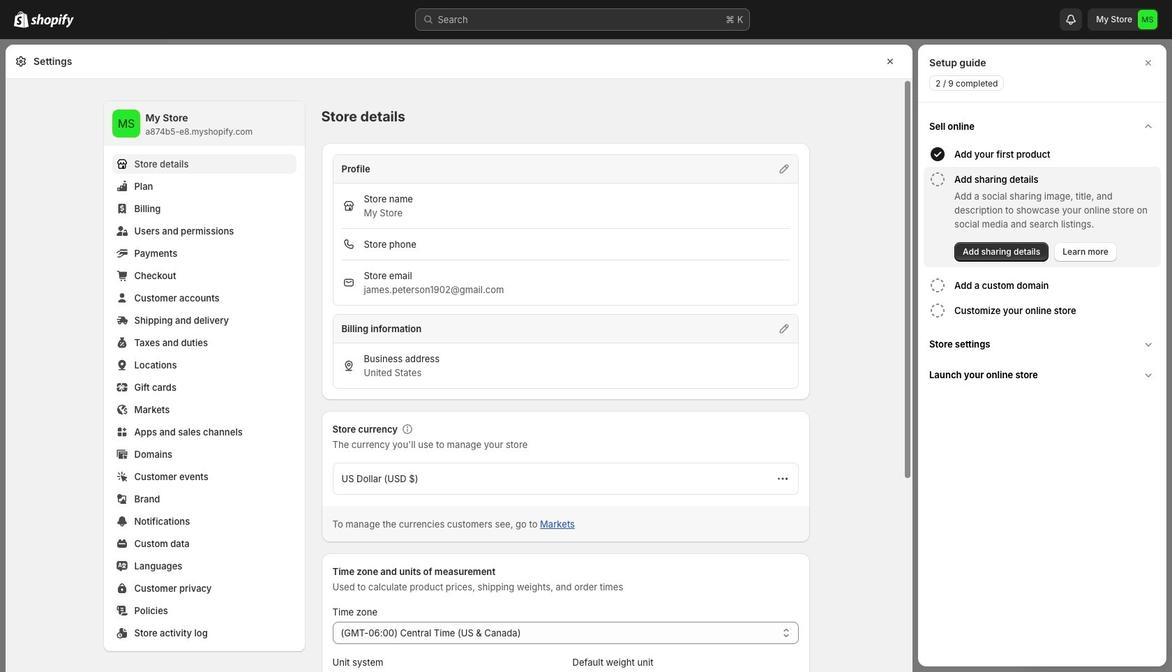 Task type: vqa. For each thing, say whether or not it's contained in the screenshot.
Search collections text box
no



Task type: describe. For each thing, give the bounding box(es) containing it.
settings dialog
[[6, 45, 913, 672]]

shop settings menu element
[[104, 101, 305, 651]]

mark customize your online store as done image
[[930, 302, 947, 319]]

1 horizontal spatial shopify image
[[31, 14, 74, 28]]



Task type: locate. For each thing, give the bounding box(es) containing it.
my store image
[[112, 110, 140, 138]]

my store image
[[1139, 10, 1158, 29]]

mark add sharing details as done image
[[930, 171, 947, 188]]

shopify image
[[14, 11, 29, 28], [31, 14, 74, 28]]

mark add a custom domain as done image
[[930, 277, 947, 294]]

0 horizontal spatial shopify image
[[14, 11, 29, 28]]

dialog
[[919, 45, 1167, 667]]



